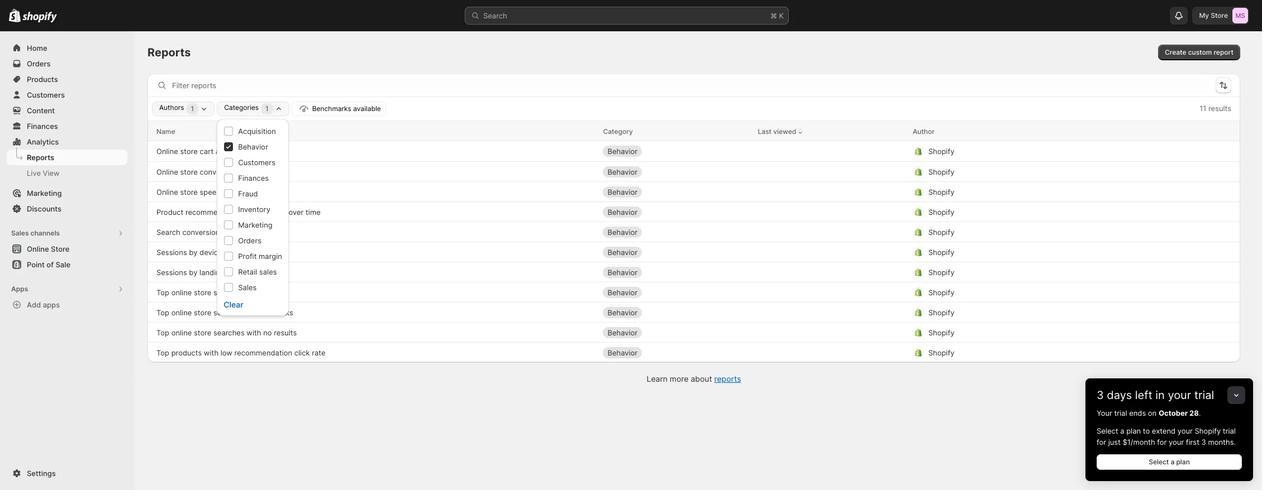 Task type: locate. For each thing, give the bounding box(es) containing it.
no left clicks
[[263, 308, 272, 317]]

0 vertical spatial plan
[[1126, 427, 1141, 436]]

orders up profit
[[238, 236, 262, 245]]

1 horizontal spatial 1
[[265, 104, 269, 113]]

marketing down inventory
[[238, 221, 272, 230]]

2 vertical spatial time
[[243, 228, 258, 237]]

online inside 'online store' link
[[27, 245, 49, 254]]

behavior for sessions by device
[[608, 248, 638, 257]]

0 horizontal spatial 3
[[1097, 389, 1104, 402]]

page
[[227, 268, 244, 277]]

shopify cell for sessions by landing page
[[913, 263, 1205, 281]]

1 vertical spatial finances
[[238, 174, 269, 183]]

with up top products with low recommendation click rate
[[247, 328, 261, 337]]

shopify cell for sessions by device
[[913, 243, 1205, 261]]

category
[[603, 127, 633, 135]]

top left products
[[156, 348, 169, 357]]

store up products
[[194, 328, 211, 337]]

online up the online store speed link
[[156, 167, 178, 176]]

results right 11
[[1208, 104, 1231, 113]]

customers down products
[[27, 91, 65, 99]]

3 inside select a plan to extend your shopify trial for just $1/month for your first 3 months.
[[1202, 438, 1206, 447]]

select up just
[[1097, 427, 1118, 436]]

a up just
[[1120, 427, 1124, 436]]

select inside select a plan to extend your shopify trial for just $1/month for your first 3 months.
[[1097, 427, 1118, 436]]

your trial ends on october 28 .
[[1097, 409, 1201, 418]]

apps
[[11, 285, 28, 293]]

search
[[483, 11, 507, 20], [156, 228, 180, 237]]

7 shopify cell from the top
[[913, 263, 1205, 281]]

online up "point"
[[27, 245, 49, 254]]

3 top from the top
[[156, 328, 169, 337]]

1 behavior cell from the top
[[603, 142, 749, 160]]

orders inside the orders link
[[27, 59, 51, 68]]

1 row from the top
[[148, 121, 1240, 141]]

1 horizontal spatial select
[[1149, 458, 1169, 467]]

marketing up "discounts"
[[27, 189, 62, 198]]

6 row from the top
[[148, 222, 1240, 242]]

0 horizontal spatial conversions
[[182, 228, 224, 237]]

shopify for search conversions over time
[[928, 228, 954, 237]]

shopify cell for top online store searches with no clicks
[[913, 304, 1205, 322]]

1 online from the top
[[171, 288, 192, 297]]

top down "top online store searches" link
[[156, 328, 169, 337]]

products link
[[7, 72, 127, 87]]

1 horizontal spatial a
[[1171, 458, 1175, 467]]

recommendation down speed at the left top
[[185, 208, 243, 217]]

behavior for top online store searches
[[608, 288, 638, 297]]

benchmarks
[[312, 104, 351, 113]]

your up first
[[1178, 427, 1193, 436]]

clear
[[224, 300, 243, 310]]

0 vertical spatial orders
[[27, 59, 51, 68]]

behavior cell for top online store searches
[[603, 284, 749, 301]]

online for online store speed
[[156, 187, 178, 196]]

1 horizontal spatial marketing
[[238, 221, 272, 230]]

sales channels
[[11, 229, 60, 237]]

online up 'product' at the top of the page
[[156, 187, 178, 196]]

select a plan
[[1149, 458, 1190, 467]]

1 horizontal spatial 3
[[1202, 438, 1206, 447]]

2 by from the top
[[189, 268, 197, 277]]

2 top from the top
[[156, 308, 169, 317]]

point of sale link
[[7, 257, 127, 273]]

0 vertical spatial with
[[247, 308, 261, 317]]

october
[[1159, 409, 1188, 418]]

0 vertical spatial 3
[[1097, 389, 1104, 402]]

1 vertical spatial search
[[156, 228, 180, 237]]

1 vertical spatial orders
[[238, 236, 262, 245]]

sales
[[11, 229, 29, 237], [238, 283, 257, 292]]

2 vertical spatial trial
[[1223, 427, 1236, 436]]

over right inventory
[[289, 208, 304, 217]]

sessions up sessions by landing page link at the left bottom of page
[[156, 248, 187, 257]]

online inside online store conversion over time link
[[156, 167, 178, 176]]

online for top online store searches
[[171, 288, 192, 297]]

2 shopify cell from the top
[[913, 163, 1205, 181]]

3 days left in your trial element
[[1086, 408, 1253, 482]]

name button
[[156, 126, 175, 137]]

1 cell from the top
[[758, 203, 904, 221]]

7 row from the top
[[148, 242, 1240, 262]]

2 behavior cell from the top
[[603, 163, 749, 181]]

1 by from the top
[[189, 248, 197, 257]]

by
[[189, 248, 197, 257], [189, 268, 197, 277]]

4 behavior cell from the top
[[603, 203, 749, 221]]

6 behavior cell from the top
[[603, 243, 749, 261]]

trial
[[1194, 389, 1214, 402], [1114, 409, 1127, 418], [1223, 427, 1236, 436]]

your inside 3 days left in your trial dropdown button
[[1168, 389, 1191, 402]]

discounts
[[27, 204, 61, 213]]

to
[[1143, 427, 1150, 436]]

plan inside select a plan to extend your shopify trial for just $1/month for your first 3 months.
[[1126, 427, 1141, 436]]

products
[[27, 75, 58, 84]]

1 top from the top
[[156, 288, 169, 297]]

categories
[[224, 103, 259, 112]]

marketing link
[[7, 185, 127, 201]]

top for top online store searches with no results
[[156, 328, 169, 337]]

category button
[[603, 126, 633, 137]]

store right my
[[1211, 11, 1228, 20]]

your
[[1168, 389, 1191, 402], [1178, 427, 1193, 436], [1169, 438, 1184, 447]]

1 horizontal spatial search
[[483, 11, 507, 20]]

1 vertical spatial plan
[[1176, 458, 1190, 467]]

2 vertical spatial online
[[171, 328, 192, 337]]

row containing online store speed
[[148, 182, 1240, 202]]

finances up analytics
[[27, 122, 58, 131]]

2 searches from the top
[[213, 308, 245, 317]]

row
[[148, 121, 1240, 141], [148, 141, 1240, 161], [148, 161, 1240, 182], [148, 182, 1240, 202], [148, 202, 1240, 222], [148, 222, 1240, 242], [148, 242, 1240, 262], [148, 262, 1240, 282], [148, 282, 1240, 302], [148, 302, 1240, 322], [148, 322, 1240, 342], [148, 342, 1240, 363]]

1 vertical spatial results
[[274, 328, 297, 337]]

1 horizontal spatial finances
[[238, 174, 269, 183]]

last viewed button
[[758, 123, 805, 140]]

shopify cell
[[913, 142, 1205, 160], [913, 163, 1205, 181], [913, 183, 1205, 201], [913, 203, 1205, 221], [913, 223, 1205, 241], [913, 243, 1205, 261], [913, 263, 1205, 281], [913, 284, 1205, 301], [913, 304, 1205, 322], [913, 324, 1205, 342], [913, 344, 1205, 362]]

0 horizontal spatial reports
[[27, 153, 54, 162]]

2 1 from the left
[[265, 104, 269, 113]]

0 horizontal spatial trial
[[1114, 409, 1127, 418]]

no inside top online store searches with no clicks link
[[263, 308, 272, 317]]

authors
[[159, 103, 184, 112]]

reports up the authors
[[148, 46, 191, 59]]

0 horizontal spatial a
[[1120, 427, 1124, 436]]

top down sessions by landing page link at the left bottom of page
[[156, 288, 169, 297]]

click
[[294, 348, 310, 357]]

store down "top online store searches" link
[[194, 308, 211, 317]]

behavior cell
[[603, 142, 749, 160], [603, 163, 749, 181], [603, 183, 749, 201], [603, 203, 749, 221], [603, 223, 749, 241], [603, 243, 749, 261], [603, 263, 749, 281], [603, 284, 749, 301], [603, 304, 749, 322], [603, 324, 749, 342], [603, 344, 749, 362]]

store for online store
[[51, 245, 70, 254]]

2 vertical spatial searches
[[213, 328, 245, 337]]

finances link
[[7, 118, 127, 134]]

cell for product recommendation conversions over time
[[758, 203, 904, 221]]

profit
[[238, 252, 257, 261]]

11 row from the top
[[148, 322, 1240, 342]]

behavior for search conversions over time
[[608, 228, 638, 237]]

online down sessions by landing page
[[171, 288, 192, 297]]

1 horizontal spatial plan
[[1176, 458, 1190, 467]]

sessions
[[156, 248, 187, 257], [156, 268, 187, 277]]

0 vertical spatial select
[[1097, 427, 1118, 436]]

0 vertical spatial store
[[1211, 11, 1228, 20]]

4 row from the top
[[148, 182, 1240, 202]]

1 vertical spatial sessions
[[156, 268, 187, 277]]

10 row from the top
[[148, 302, 1240, 322]]

retail sales
[[238, 268, 277, 277]]

behavior cell for sessions by device
[[603, 243, 749, 261]]

1 horizontal spatial store
[[1211, 11, 1228, 20]]

online up products
[[171, 328, 192, 337]]

8 row from the top
[[148, 262, 1240, 282]]

0 vertical spatial sales
[[11, 229, 29, 237]]

1 sessions from the top
[[156, 248, 187, 257]]

2 horizontal spatial trial
[[1223, 427, 1236, 436]]

1 horizontal spatial for
[[1157, 438, 1167, 447]]

0 vertical spatial online
[[171, 288, 192, 297]]

store inside 'button'
[[51, 245, 70, 254]]

1 horizontal spatial conversions
[[245, 208, 287, 217]]

online for online store cart analysis
[[156, 147, 178, 156]]

behavior for top products with low recommendation click rate
[[608, 348, 638, 357]]

with left low
[[204, 348, 219, 357]]

0 vertical spatial time
[[256, 167, 271, 176]]

over down product recommendation conversions over time link
[[226, 228, 241, 237]]

0 vertical spatial searches
[[213, 288, 245, 297]]

2 row from the top
[[148, 141, 1240, 161]]

1 vertical spatial with
[[247, 328, 261, 337]]

with for results
[[247, 328, 261, 337]]

with
[[247, 308, 261, 317], [247, 328, 261, 337], [204, 348, 219, 357]]

11 results
[[1200, 104, 1231, 113]]

1 vertical spatial sales
[[238, 283, 257, 292]]

over for conversions
[[289, 208, 304, 217]]

point of sale button
[[0, 257, 134, 273]]

shopify for sessions by device
[[928, 248, 954, 257]]

5 shopify cell from the top
[[913, 223, 1205, 241]]

1 vertical spatial select
[[1149, 458, 1169, 467]]

3 behavior cell from the top
[[603, 183, 749, 201]]

3 shopify cell from the top
[[913, 183, 1205, 201]]

0 vertical spatial no
[[263, 308, 272, 317]]

0 vertical spatial by
[[189, 248, 197, 257]]

online store speed
[[156, 187, 221, 196]]

online down name button
[[156, 147, 178, 156]]

28
[[1189, 409, 1199, 418]]

conversions
[[245, 208, 287, 217], [182, 228, 224, 237]]

store
[[180, 147, 198, 156], [180, 167, 198, 176], [180, 187, 198, 196], [194, 288, 211, 297], [194, 308, 211, 317], [194, 328, 211, 337]]

behavior cell for search conversions over time
[[603, 223, 749, 241]]

0 vertical spatial over
[[239, 167, 254, 176]]

1 vertical spatial cell
[[758, 284, 904, 301]]

trial inside dropdown button
[[1194, 389, 1214, 402]]

time for product recommendation conversions over time
[[306, 208, 321, 217]]

1 horizontal spatial customers
[[238, 158, 275, 167]]

10 behavior cell from the top
[[603, 324, 749, 342]]

plan for select a plan to extend your shopify trial for just $1/month for your first 3 months.
[[1126, 427, 1141, 436]]

live view link
[[7, 165, 127, 181]]

plan up $1/month
[[1126, 427, 1141, 436]]

1 vertical spatial reports
[[27, 153, 54, 162]]

online for online store
[[27, 245, 49, 254]]

benchmarks available
[[312, 104, 381, 113]]

search conversions over time link
[[156, 227, 258, 238]]

0 horizontal spatial store
[[51, 245, 70, 254]]

over
[[239, 167, 254, 176], [289, 208, 304, 217], [226, 228, 241, 237]]

searches up the clear
[[213, 288, 245, 297]]

last
[[758, 127, 772, 135]]

0 vertical spatial customers
[[27, 91, 65, 99]]

behavior cell for product recommendation conversions over time
[[603, 203, 749, 221]]

with right the clear
[[247, 308, 261, 317]]

online
[[171, 288, 192, 297], [171, 308, 192, 317], [171, 328, 192, 337]]

conversions down the "fraud"
[[245, 208, 287, 217]]

sales left channels
[[11, 229, 29, 237]]

0 vertical spatial cell
[[758, 203, 904, 221]]

for left just
[[1097, 438, 1106, 447]]

1 vertical spatial store
[[51, 245, 70, 254]]

a inside select a plan to extend your shopify trial for just $1/month for your first 3 months.
[[1120, 427, 1124, 436]]

no inside top online store searches with no results link
[[263, 328, 272, 337]]

recommendation right low
[[234, 348, 292, 357]]

left
[[1135, 389, 1152, 402]]

by left "device"
[[189, 248, 197, 257]]

10 shopify cell from the top
[[913, 324, 1205, 342]]

cart
[[200, 147, 214, 156]]

shopify inside select a plan to extend your shopify trial for just $1/month for your first 3 months.
[[1195, 427, 1221, 436]]

1 horizontal spatial sales
[[238, 283, 257, 292]]

searches up low
[[213, 328, 245, 337]]

trial up . on the bottom right of the page
[[1194, 389, 1214, 402]]

2 sessions from the top
[[156, 268, 187, 277]]

1 horizontal spatial trial
[[1194, 389, 1214, 402]]

0 vertical spatial results
[[1208, 104, 1231, 113]]

first
[[1186, 438, 1199, 447]]

7 behavior cell from the top
[[603, 263, 749, 281]]

trial right the 'your'
[[1114, 409, 1127, 418]]

finances up the "fraud"
[[238, 174, 269, 183]]

1 shopify cell from the top
[[913, 142, 1205, 160]]

sales
[[259, 268, 277, 277]]

0 horizontal spatial finances
[[27, 122, 58, 131]]

trial up 'months.' at the right bottom of page
[[1223, 427, 1236, 436]]

online store speed link
[[156, 186, 221, 198]]

benchmarks available button
[[292, 102, 386, 116]]

shopify image
[[9, 9, 21, 22], [22, 12, 57, 23]]

store
[[1211, 11, 1228, 20], [51, 245, 70, 254]]

cell
[[758, 203, 904, 221], [758, 284, 904, 301]]

12 row from the top
[[148, 342, 1240, 363]]

3 searches from the top
[[213, 328, 245, 337]]

0 horizontal spatial orders
[[27, 59, 51, 68]]

orders down home
[[27, 59, 51, 68]]

no up top products with low recommendation click rate
[[263, 328, 272, 337]]

3 row from the top
[[148, 161, 1240, 182]]

rate
[[312, 348, 325, 357]]

1 for authors
[[191, 104, 194, 113]]

over up the "fraud"
[[239, 167, 254, 176]]

1 vertical spatial marketing
[[238, 221, 272, 230]]

speed
[[200, 187, 221, 196]]

a down select a plan to extend your shopify trial for just $1/month for your first 3 months.
[[1171, 458, 1175, 467]]

sales down retail
[[238, 283, 257, 292]]

11 shopify cell from the top
[[913, 344, 1205, 362]]

1 up acquisition in the left top of the page
[[265, 104, 269, 113]]

row containing product recommendation conversions over time
[[148, 202, 1240, 222]]

by left landing
[[189, 268, 197, 277]]

reports down analytics
[[27, 153, 54, 162]]

⌘ k
[[770, 11, 784, 20]]

reports
[[714, 374, 741, 384]]

create custom report button
[[1158, 45, 1240, 60]]

1 vertical spatial searches
[[213, 308, 245, 317]]

0 vertical spatial a
[[1120, 427, 1124, 436]]

behavior for online store speed
[[608, 187, 638, 196]]

sales inside sales channels button
[[11, 229, 29, 237]]

with for clicks
[[247, 308, 261, 317]]

0 vertical spatial your
[[1168, 389, 1191, 402]]

8 shopify cell from the top
[[913, 284, 1205, 301]]

search inside row
[[156, 228, 180, 237]]

select down select a plan to extend your shopify trial for just $1/month for your first 3 months.
[[1149, 458, 1169, 467]]

2 cell from the top
[[758, 284, 904, 301]]

results
[[1208, 104, 1231, 113], [274, 328, 297, 337]]

your left first
[[1169, 438, 1184, 447]]

1
[[191, 104, 194, 113], [265, 104, 269, 113]]

shopify for top online store searches with no results
[[928, 328, 954, 337]]

0 vertical spatial marketing
[[27, 189, 62, 198]]

1 vertical spatial your
[[1178, 427, 1193, 436]]

searches up top online store searches with no results
[[213, 308, 245, 317]]

online for online store conversion over time
[[156, 167, 178, 176]]

channels
[[30, 229, 60, 237]]

1 vertical spatial over
[[289, 208, 304, 217]]

row containing online store cart analysis
[[148, 141, 1240, 161]]

home link
[[7, 40, 127, 56]]

9 behavior cell from the top
[[603, 304, 749, 322]]

customers down the analysis
[[238, 158, 275, 167]]

behavior cell for sessions by landing page
[[603, 263, 749, 281]]

online for top online store searches with no clicks
[[171, 308, 192, 317]]

name
[[156, 127, 175, 135]]

2 online from the top
[[171, 308, 192, 317]]

a for select a plan
[[1171, 458, 1175, 467]]

by for device
[[189, 248, 197, 257]]

0 vertical spatial search
[[483, 11, 507, 20]]

1 right the authors
[[191, 104, 194, 113]]

1 vertical spatial by
[[189, 268, 197, 277]]

top down top online store searches
[[156, 308, 169, 317]]

1 vertical spatial 3
[[1202, 438, 1206, 447]]

search for search
[[483, 11, 507, 20]]

sales channels button
[[7, 226, 127, 241]]

sessions by landing page
[[156, 268, 244, 277]]

0 horizontal spatial shopify image
[[9, 9, 21, 22]]

plan down first
[[1176, 458, 1190, 467]]

4 top from the top
[[156, 348, 169, 357]]

sessions down sessions by device link
[[156, 268, 187, 277]]

0 horizontal spatial results
[[274, 328, 297, 337]]

shopify cell for top products with low recommendation click rate
[[913, 344, 1205, 362]]

1 horizontal spatial reports
[[148, 46, 191, 59]]

8 behavior cell from the top
[[603, 284, 749, 301]]

3 online from the top
[[171, 328, 192, 337]]

k
[[779, 11, 784, 20]]

2 no from the top
[[263, 328, 272, 337]]

behavior for top online store searches with no clicks
[[608, 308, 638, 317]]

select inside select a plan link
[[1149, 458, 1169, 467]]

1 vertical spatial no
[[263, 328, 272, 337]]

1 vertical spatial time
[[306, 208, 321, 217]]

1 for from the left
[[1097, 438, 1106, 447]]

5 behavior cell from the top
[[603, 223, 749, 241]]

your up october
[[1168, 389, 1191, 402]]

online inside online store cart analysis link
[[156, 147, 178, 156]]

landing
[[199, 268, 224, 277]]

0 horizontal spatial 1
[[191, 104, 194, 113]]

row containing top online store searches
[[148, 282, 1240, 302]]

0 horizontal spatial for
[[1097, 438, 1106, 447]]

sessions for sessions by device
[[156, 248, 187, 257]]

settings
[[27, 469, 56, 478]]

9 shopify cell from the top
[[913, 304, 1205, 322]]

0 horizontal spatial customers
[[27, 91, 65, 99]]

11 behavior cell from the top
[[603, 344, 749, 362]]

store left speed at the left top
[[180, 187, 198, 196]]

1 vertical spatial a
[[1171, 458, 1175, 467]]

1 no from the top
[[263, 308, 272, 317]]

1 vertical spatial online
[[171, 308, 192, 317]]

5 row from the top
[[148, 202, 1240, 222]]

conversions up "device"
[[182, 228, 224, 237]]

0 horizontal spatial plan
[[1126, 427, 1141, 436]]

1 1 from the left
[[191, 104, 194, 113]]

0 horizontal spatial sales
[[11, 229, 29, 237]]

3 up the 'your'
[[1097, 389, 1104, 402]]

0 horizontal spatial search
[[156, 228, 180, 237]]

0 vertical spatial sessions
[[156, 248, 187, 257]]

0 vertical spatial trial
[[1194, 389, 1214, 402]]

custom
[[1188, 48, 1212, 56]]

online store button
[[0, 241, 134, 257]]

top for top products with low recommendation click rate
[[156, 348, 169, 357]]

plan
[[1126, 427, 1141, 436], [1176, 458, 1190, 467]]

marketing
[[27, 189, 62, 198], [238, 221, 272, 230]]

store up sale at the bottom left of the page
[[51, 245, 70, 254]]

results down clicks
[[274, 328, 297, 337]]

6 shopify cell from the top
[[913, 243, 1205, 261]]

online down top online store searches
[[171, 308, 192, 317]]

3 right first
[[1202, 438, 1206, 447]]

searches for results
[[213, 328, 245, 337]]

9 row from the top
[[148, 282, 1240, 302]]

for down extend
[[1157, 438, 1167, 447]]

0 horizontal spatial select
[[1097, 427, 1118, 436]]

1 vertical spatial recommendation
[[234, 348, 292, 357]]



Task type: describe. For each thing, give the bounding box(es) containing it.
row containing sessions by device
[[148, 242, 1240, 262]]

shopify for online store cart analysis
[[928, 147, 954, 156]]

add apps button
[[7, 297, 127, 313]]

months.
[[1208, 438, 1236, 447]]

shopify for online store speed
[[928, 187, 954, 196]]

0 vertical spatial recommendation
[[185, 208, 243, 217]]

0 horizontal spatial marketing
[[27, 189, 62, 198]]

store for my store
[[1211, 11, 1228, 20]]

1 searches from the top
[[213, 288, 245, 297]]

2 vertical spatial with
[[204, 348, 219, 357]]

3 days left in your trial
[[1097, 389, 1214, 402]]

row containing sessions by landing page
[[148, 262, 1240, 282]]

shopify cell for online store cart analysis
[[913, 142, 1205, 160]]

in
[[1156, 389, 1165, 402]]

row containing name
[[148, 121, 1240, 141]]

a for select a plan to extend your shopify trial for just $1/month for your first 3 months.
[[1120, 427, 1124, 436]]

top online store searches link
[[156, 287, 245, 298]]

online store cart analysis
[[156, 147, 243, 156]]

select for select a plan to extend your shopify trial for just $1/month for your first 3 months.
[[1097, 427, 1118, 436]]

row containing top online store searches with no results
[[148, 322, 1240, 342]]

inventory
[[238, 205, 270, 214]]

sale
[[56, 260, 70, 269]]

learn more about reports
[[647, 374, 741, 384]]

store up the online store speed link
[[180, 167, 198, 176]]

top products with low recommendation click rate link
[[156, 347, 325, 358]]

3 inside dropdown button
[[1097, 389, 1104, 402]]

behavior for online store cart analysis
[[608, 147, 638, 156]]

row containing online store conversion over time
[[148, 161, 1240, 182]]

on
[[1148, 409, 1157, 418]]

product recommendation conversions over time
[[156, 208, 321, 217]]

trial inside select a plan to extend your shopify trial for just $1/month for your first 3 months.
[[1223, 427, 1236, 436]]

sales for sales
[[238, 283, 257, 292]]

analytics
[[27, 137, 59, 146]]

live
[[27, 169, 41, 178]]

days
[[1107, 389, 1132, 402]]

2 vertical spatial over
[[226, 228, 241, 237]]

shopify cell for online store conversion over time
[[913, 163, 1205, 181]]

product recommendation conversions over time link
[[156, 206, 321, 218]]

2 vertical spatial your
[[1169, 438, 1184, 447]]

shopify for top online store searches with no clicks
[[928, 308, 954, 317]]

store down sessions by landing page link at the left bottom of page
[[194, 288, 211, 297]]

1 for categories
[[265, 104, 269, 113]]

report
[[1214, 48, 1234, 56]]

my store image
[[1233, 8, 1248, 23]]

content link
[[7, 103, 127, 118]]

reports inside reports link
[[27, 153, 54, 162]]

apps button
[[7, 282, 127, 297]]

top online store searches
[[156, 288, 245, 297]]

add
[[27, 301, 41, 310]]

plan for select a plan
[[1176, 458, 1190, 467]]

select a plan link
[[1097, 455, 1242, 470]]

view
[[43, 169, 60, 178]]

$1/month
[[1123, 438, 1155, 447]]

of
[[47, 260, 54, 269]]

behavior for online store conversion over time
[[608, 167, 638, 176]]

1 vertical spatial customers
[[238, 158, 275, 167]]

behavior for sessions by landing page
[[608, 268, 638, 277]]

0 vertical spatial finances
[[27, 122, 58, 131]]

behavior cell for top products with low recommendation click rate
[[603, 344, 749, 362]]

shopify for sessions by landing page
[[928, 268, 954, 277]]

time for online store conversion over time
[[256, 167, 271, 176]]

2 for from the left
[[1157, 438, 1167, 447]]

apps
[[43, 301, 60, 310]]

online store conversion over time link
[[156, 166, 271, 177]]

1 vertical spatial conversions
[[182, 228, 224, 237]]

behavior cell for online store cart analysis
[[603, 142, 749, 160]]

home
[[27, 44, 47, 53]]

⌘
[[770, 11, 777, 20]]

more
[[670, 374, 689, 384]]

11
[[1200, 104, 1206, 113]]

behavior cell for online store speed
[[603, 183, 749, 201]]

row containing search conversions over time
[[148, 222, 1240, 242]]

acquisition
[[238, 127, 276, 136]]

online store conversion over time
[[156, 167, 271, 176]]

searches for clicks
[[213, 308, 245, 317]]

1 vertical spatial trial
[[1114, 409, 1127, 418]]

clear button
[[224, 300, 243, 310]]

over for conversion
[[239, 167, 254, 176]]

behavior for product recommendation conversions over time
[[608, 208, 638, 217]]

reports link
[[7, 150, 127, 165]]

row containing top online store searches with no clicks
[[148, 302, 1240, 322]]

0 vertical spatial conversions
[[245, 208, 287, 217]]

clicks
[[274, 308, 293, 317]]

my
[[1199, 11, 1209, 20]]

1 horizontal spatial results
[[1208, 104, 1231, 113]]

top for top online store searches
[[156, 288, 169, 297]]

shopify for top products with low recommendation click rate
[[928, 348, 954, 357]]

store left "cart"
[[180, 147, 198, 156]]

top for top online store searches with no clicks
[[156, 308, 169, 317]]

no for results
[[263, 328, 272, 337]]

ends
[[1129, 409, 1146, 418]]

author
[[913, 127, 935, 135]]

list of reports table
[[148, 121, 1240, 363]]

by for landing
[[189, 268, 197, 277]]

shopify for online store conversion over time
[[928, 167, 954, 176]]

behavior cell for online store conversion over time
[[603, 163, 749, 181]]

cell for top online store searches
[[758, 284, 904, 301]]

behavior cell for top online store searches with no results
[[603, 324, 749, 342]]

top online store searches with no clicks
[[156, 308, 293, 317]]

sessions for sessions by landing page
[[156, 268, 187, 277]]

last viewed
[[758, 127, 796, 135]]

your
[[1097, 409, 1112, 418]]

0 vertical spatial reports
[[148, 46, 191, 59]]

about
[[691, 374, 712, 384]]

top products with low recommendation click rate
[[156, 348, 325, 357]]

1 horizontal spatial orders
[[238, 236, 262, 245]]

Filter reports text field
[[172, 77, 1207, 94]]

online store
[[27, 245, 70, 254]]

shopify cell for search conversions over time
[[913, 223, 1205, 241]]

shopify cell for online store speed
[[913, 183, 1205, 201]]

top online store searches with no clicks link
[[156, 307, 293, 318]]

online for top online store searches with no results
[[171, 328, 192, 337]]

4 shopify cell from the top
[[913, 203, 1205, 221]]

results inside row
[[274, 328, 297, 337]]

behavior cell for top online store searches with no clicks
[[603, 304, 749, 322]]

select a plan to extend your shopify trial for just $1/month for your first 3 months.
[[1097, 427, 1236, 447]]

create
[[1165, 48, 1186, 56]]

analysis
[[216, 147, 243, 156]]

shopify cell for top online store searches with no results
[[913, 324, 1205, 342]]

top online store searches with no results
[[156, 328, 297, 337]]

available
[[353, 104, 381, 113]]

reports link
[[714, 374, 741, 384]]

row containing top products with low recommendation click rate
[[148, 342, 1240, 363]]

products
[[171, 348, 202, 357]]

sales for sales channels
[[11, 229, 29, 237]]

behavior for top online store searches with no results
[[608, 328, 638, 337]]

author button
[[913, 126, 935, 137]]

select for select a plan
[[1149, 458, 1169, 467]]

point
[[27, 260, 45, 269]]

sessions by device
[[156, 248, 222, 257]]

fraud
[[238, 189, 258, 198]]

top online store searches with no results link
[[156, 327, 297, 338]]

search for search conversions over time
[[156, 228, 180, 237]]

1 horizontal spatial shopify image
[[22, 12, 57, 23]]

discounts link
[[7, 201, 127, 217]]

.
[[1199, 409, 1201, 418]]

profit margin
[[238, 252, 282, 261]]

content
[[27, 106, 55, 115]]

no for clicks
[[263, 308, 272, 317]]

sessions by landing page link
[[156, 267, 244, 278]]

my store
[[1199, 11, 1228, 20]]

orders link
[[7, 56, 127, 72]]

3 days left in your trial button
[[1086, 379, 1253, 402]]

conversion
[[200, 167, 237, 176]]

product
[[156, 208, 183, 217]]

online store link
[[7, 241, 127, 257]]



Task type: vqa. For each thing, say whether or not it's contained in the screenshot.
email field
no



